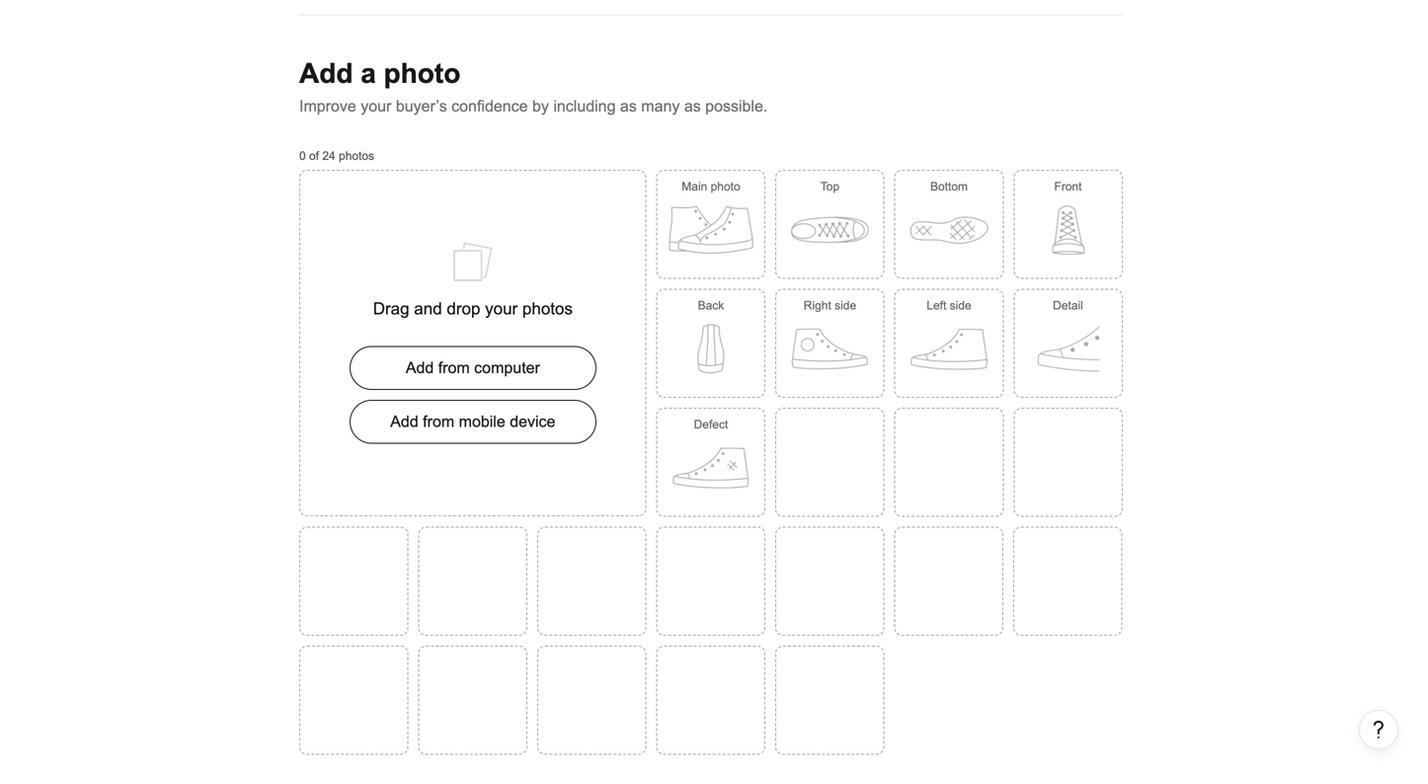 Task type: locate. For each thing, give the bounding box(es) containing it.
detail
[[1053, 299, 1083, 312]]

0 horizontal spatial your
[[361, 97, 391, 115]]

from left mobile
[[423, 413, 454, 431]]

1 side from the left
[[835, 299, 856, 312]]

bottom
[[930, 180, 968, 193]]

left side
[[927, 299, 971, 312]]

0 vertical spatial photo
[[384, 58, 461, 89]]

add
[[299, 58, 353, 89], [406, 359, 434, 377], [390, 413, 418, 431]]

photo right main
[[711, 180, 740, 193]]

0 vertical spatial add
[[299, 58, 353, 89]]

your
[[361, 97, 391, 115], [485, 299, 518, 318]]

side right the left
[[950, 299, 971, 312]]

add from computer button
[[349, 346, 596, 390]]

1 horizontal spatial photo
[[711, 180, 740, 193]]

2 side from the left
[[950, 299, 971, 312]]

from inside 'add from computer' button
[[438, 359, 470, 377]]

from left computer
[[438, 359, 470, 377]]

photo inside add a photo improve your buyer's confidence by including as many as possible.
[[384, 58, 461, 89]]

0 vertical spatial from
[[438, 359, 470, 377]]

as
[[620, 97, 637, 115], [684, 97, 701, 115]]

0 vertical spatial your
[[361, 97, 391, 115]]

add for photo
[[299, 58, 353, 89]]

0 of 24 photos
[[299, 149, 374, 162]]

add left mobile
[[390, 413, 418, 431]]

0 horizontal spatial photo
[[384, 58, 461, 89]]

add up improve
[[299, 58, 353, 89]]

front
[[1054, 180, 1082, 193]]

from inside add from mobile device button
[[423, 413, 454, 431]]

as right many
[[684, 97, 701, 115]]

1 horizontal spatial side
[[950, 299, 971, 312]]

0 horizontal spatial side
[[835, 299, 856, 312]]

add for computer
[[406, 359, 434, 377]]

of
[[309, 149, 319, 162]]

right side
[[804, 299, 856, 312]]

2 as from the left
[[684, 97, 701, 115]]

add inside add a photo improve your buyer's confidence by including as many as possible.
[[299, 58, 353, 89]]

photos up computer
[[522, 299, 573, 318]]

confidence
[[451, 97, 528, 115]]

add inside add from mobile device button
[[390, 413, 418, 431]]

1 vertical spatial photo
[[711, 180, 740, 193]]

possible.
[[705, 97, 768, 115]]

as left many
[[620, 97, 637, 115]]

add from computer
[[406, 359, 540, 377]]

add down "and"
[[406, 359, 434, 377]]

2 vertical spatial add
[[390, 413, 418, 431]]

0 horizontal spatial as
[[620, 97, 637, 115]]

side
[[835, 299, 856, 312], [950, 299, 971, 312]]

1 horizontal spatial as
[[684, 97, 701, 115]]

your down 'a'
[[361, 97, 391, 115]]

back
[[698, 299, 724, 312]]

1 vertical spatial your
[[485, 299, 518, 318]]

1 horizontal spatial photos
[[522, 299, 573, 318]]

photo
[[384, 58, 461, 89], [711, 180, 740, 193]]

main
[[682, 180, 707, 193]]

1 vertical spatial from
[[423, 413, 454, 431]]

add a photo improve your buyer's confidence by including as many as possible.
[[299, 58, 768, 115]]

1 vertical spatial photos
[[522, 299, 573, 318]]

photo up buyer's
[[384, 58, 461, 89]]

24
[[322, 149, 335, 162]]

1 vertical spatial add
[[406, 359, 434, 377]]

from for computer
[[438, 359, 470, 377]]

photos right 24
[[339, 149, 374, 162]]

your inside add a photo improve your buyer's confidence by including as many as possible.
[[361, 97, 391, 115]]

0 horizontal spatial photos
[[339, 149, 374, 162]]

add inside 'add from computer' button
[[406, 359, 434, 377]]

from
[[438, 359, 470, 377], [423, 413, 454, 431]]

0 vertical spatial photos
[[339, 149, 374, 162]]

photos
[[339, 149, 374, 162], [522, 299, 573, 318]]

your right drop
[[485, 299, 518, 318]]

buyer's
[[396, 97, 447, 115]]

side right right
[[835, 299, 856, 312]]



Task type: describe. For each thing, give the bounding box(es) containing it.
defect
[[694, 418, 728, 431]]

help, opens dialogs image
[[1369, 720, 1389, 739]]

side for right side
[[835, 299, 856, 312]]

by
[[532, 97, 549, 115]]

0
[[299, 149, 306, 162]]

main photo
[[682, 180, 740, 193]]

1 horizontal spatial your
[[485, 299, 518, 318]]

from for mobile
[[423, 413, 454, 431]]

side for left side
[[950, 299, 971, 312]]

drag
[[373, 299, 409, 318]]

add from mobile device
[[390, 413, 555, 431]]

right
[[804, 299, 831, 312]]

including
[[553, 97, 616, 115]]

1 as from the left
[[620, 97, 637, 115]]

improve
[[299, 97, 356, 115]]

top
[[821, 180, 840, 193]]

device
[[510, 413, 555, 431]]

a
[[361, 58, 376, 89]]

drop
[[447, 299, 480, 318]]

add for mobile
[[390, 413, 418, 431]]

computer
[[474, 359, 540, 377]]

left
[[927, 299, 946, 312]]

mobile
[[459, 413, 505, 431]]

add from mobile device button
[[349, 400, 596, 444]]

and
[[414, 299, 442, 318]]

drag and drop your photos
[[373, 299, 573, 318]]

many
[[641, 97, 680, 115]]



Task type: vqa. For each thing, say whether or not it's contained in the screenshot.
Plus for Top Rated Plus
no



